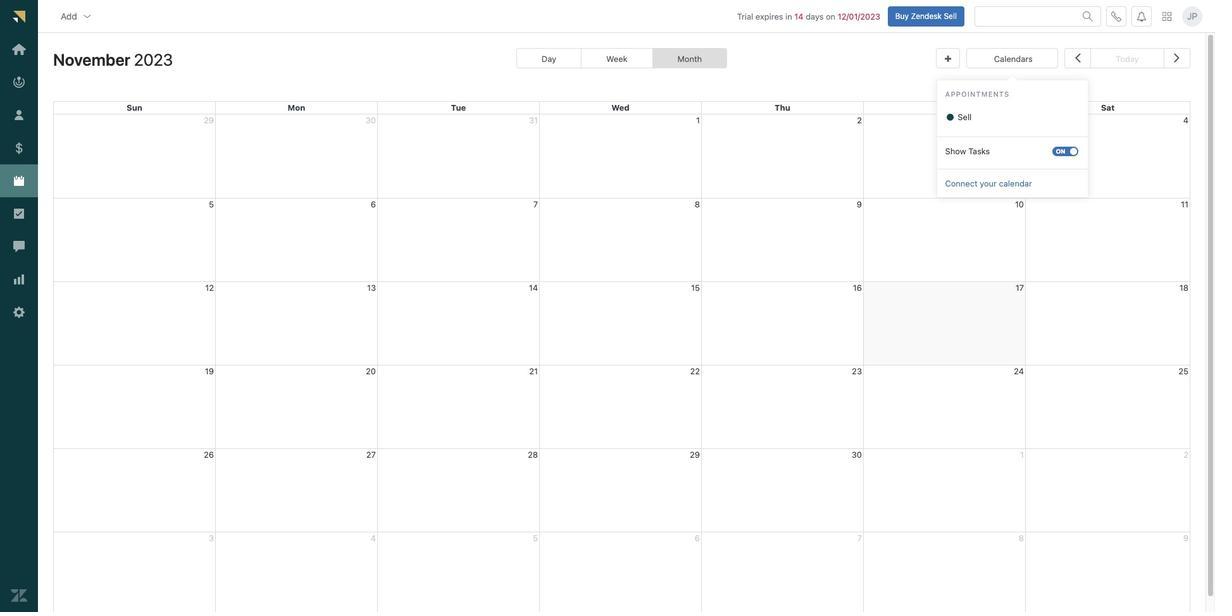Task type: describe. For each thing, give the bounding box(es) containing it.
today
[[1116, 54, 1139, 64]]

0 horizontal spatial 14
[[529, 283, 538, 293]]

1
[[696, 115, 700, 125]]

jp button
[[1183, 6, 1203, 26]]

connect your calendar link
[[937, 178, 1041, 189]]

23
[[852, 366, 862, 376]]

buy
[[896, 11, 909, 21]]

11
[[1181, 199, 1189, 209]]

calendars
[[995, 54, 1033, 64]]

8
[[695, 199, 700, 209]]

2
[[857, 115, 862, 125]]

angle right image
[[1174, 49, 1180, 66]]

7
[[533, 199, 538, 209]]

show tasks
[[946, 146, 990, 156]]

12
[[205, 283, 214, 293]]

november
[[53, 50, 130, 69]]

5
[[209, 199, 214, 209]]

appointments
[[946, 90, 1010, 98]]

22
[[690, 366, 700, 376]]

13
[[367, 283, 376, 293]]

30
[[852, 450, 862, 460]]

trial expires in 14 days on 12/01/2023
[[737, 11, 881, 21]]

16
[[853, 283, 862, 293]]

sell inside button
[[944, 11, 957, 21]]

show
[[946, 146, 967, 156]]

24
[[1014, 366, 1024, 376]]

your
[[980, 178, 997, 188]]

fri
[[940, 103, 950, 113]]

4
[[1184, 115, 1189, 125]]

27
[[366, 450, 376, 460]]

20
[[366, 366, 376, 376]]

search image
[[1083, 11, 1093, 21]]

add
[[61, 11, 77, 21]]

expires
[[756, 11, 783, 21]]

days
[[806, 11, 824, 21]]

21
[[529, 366, 538, 376]]

28
[[528, 450, 538, 460]]

9
[[857, 199, 862, 209]]

day
[[542, 54, 556, 64]]

12/01/2023
[[838, 11, 881, 21]]

in
[[786, 11, 792, 21]]



Task type: locate. For each thing, give the bounding box(es) containing it.
week
[[607, 54, 628, 64]]

0 vertical spatial 14
[[795, 11, 804, 21]]

calendar
[[999, 178, 1032, 188]]

angle left image
[[1075, 49, 1081, 66]]

jp
[[1188, 11, 1198, 21]]

calls image
[[1112, 11, 1122, 21]]

connect
[[946, 178, 978, 188]]

sat
[[1101, 103, 1115, 113]]

19
[[205, 366, 214, 376]]

thu
[[775, 103, 791, 113]]

sun
[[127, 103, 142, 113]]

sell
[[944, 11, 957, 21], [956, 112, 972, 122]]

sell right zendesk
[[944, 11, 957, 21]]

sell right fri
[[956, 112, 972, 122]]

14
[[795, 11, 804, 21], [529, 283, 538, 293]]

trial
[[737, 11, 754, 21]]

2023
[[134, 50, 173, 69]]

tue
[[451, 103, 466, 113]]

26
[[204, 450, 214, 460]]

1 vertical spatial 14
[[529, 283, 538, 293]]

1 horizontal spatial 14
[[795, 11, 804, 21]]

17
[[1016, 283, 1024, 293]]

buy zendesk sell button
[[888, 6, 965, 26]]

zendesk products image
[[1163, 12, 1172, 21]]

chevron down image
[[82, 11, 92, 21]]

29
[[690, 450, 700, 460]]

circle image
[[946, 113, 956, 122]]

buy zendesk sell
[[896, 11, 957, 21]]

0 vertical spatial sell
[[944, 11, 957, 21]]

15
[[691, 283, 700, 293]]

connect your calendar
[[946, 178, 1032, 188]]

10
[[1015, 199, 1024, 209]]

bell image
[[1137, 11, 1147, 21]]

november 2023
[[53, 50, 173, 69]]

add button
[[51, 4, 102, 29]]

zendesk
[[911, 11, 942, 21]]

wed
[[612, 103, 630, 113]]

18
[[1180, 283, 1189, 293]]

25
[[1179, 366, 1189, 376]]

zendesk image
[[11, 588, 27, 605]]

plus image
[[945, 55, 952, 63]]

mon
[[288, 103, 305, 113]]

tasks
[[969, 146, 990, 156]]

1 vertical spatial sell
[[956, 112, 972, 122]]

6
[[371, 199, 376, 209]]

on
[[826, 11, 836, 21]]



Task type: vqa. For each thing, say whether or not it's contained in the screenshot.
followers
no



